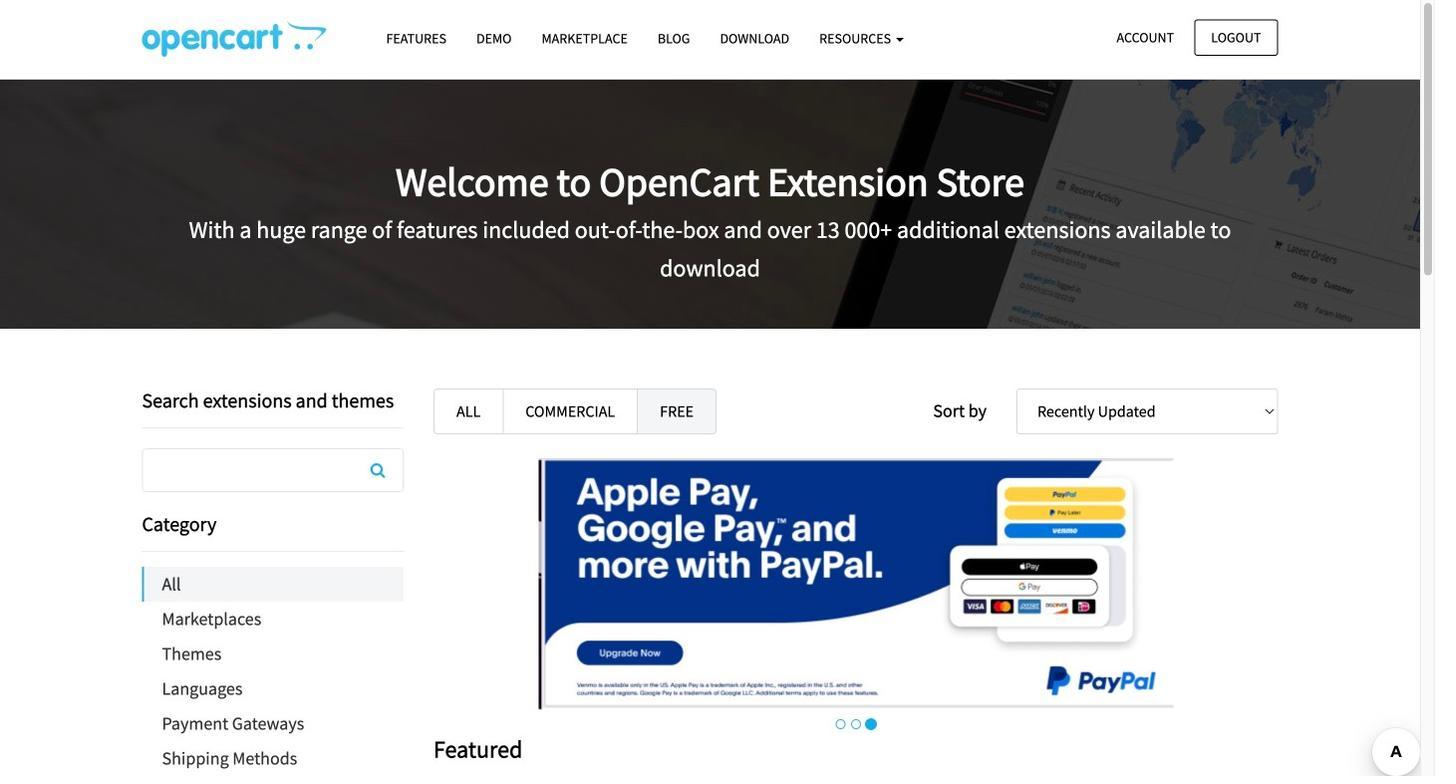 Task type: vqa. For each thing, say whether or not it's contained in the screenshot.
"Opencart Extensions" image
yes



Task type: locate. For each thing, give the bounding box(es) containing it.
None text field
[[143, 450, 403, 492]]



Task type: describe. For each thing, give the bounding box(es) containing it.
search image
[[371, 463, 385, 479]]

opencart extensions image
[[142, 21, 327, 57]]

paypal payment gateway image
[[539, 459, 1174, 709]]



